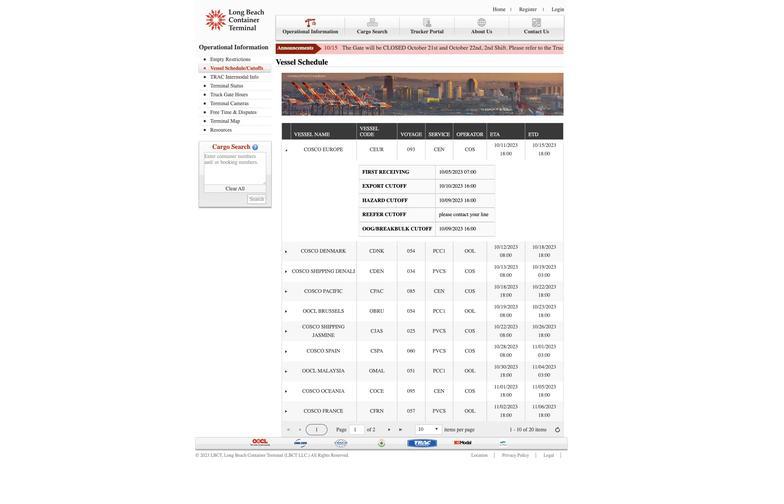 Task type: locate. For each thing, give the bounding box(es) containing it.
1 vertical spatial truck
[[210, 92, 223, 98]]

10 right go to the last page icon
[[418, 427, 423, 433]]

0 horizontal spatial us
[[486, 29, 492, 35]]

10/19/2023 inside 10/19/2023 08:00 cell
[[494, 305, 518, 310]]

16:00
[[464, 184, 476, 189], [464, 198, 476, 204], [464, 226, 476, 232]]

5 cos cell from the top
[[453, 342, 487, 362]]

0 horizontal spatial 1
[[315, 427, 318, 433]]

obru
[[370, 309, 384, 315]]

4 row from the top
[[282, 262, 563, 282]]

operational up empty
[[199, 44, 233, 51]]

16:00 for export cutoff
[[464, 184, 476, 189]]

october left 21st
[[407, 44, 426, 51]]

18:00 for '11/01/2023 18:00' cell
[[500, 393, 512, 399]]

cos cell
[[453, 140, 487, 160], [453, 262, 487, 282], [453, 282, 487, 302], [453, 322, 487, 342], [453, 342, 487, 362], [453, 382, 487, 402]]

3 cen cell from the top
[[425, 382, 453, 402]]

pcc1 for 10/19/2023
[[433, 309, 446, 315]]

10/09/2023 down please
[[439, 226, 463, 232]]

1 october from the left
[[407, 44, 426, 51]]

18:00 inside '10/26/2023 18:00'
[[538, 333, 550, 339]]

2nd
[[484, 44, 493, 51]]

cosco left spain
[[307, 349, 324, 355]]

0 vertical spatial page
[[608, 44, 619, 51]]

cosco left pacific
[[304, 289, 322, 295]]

1 horizontal spatial 10/22/2023
[[532, 285, 556, 290]]

11/01/2023 down 10/26/2023 18:00 cell
[[532, 345, 556, 350]]

1 vertical spatial 10/18/2023 18:00 cell
[[487, 282, 525, 302]]

2 ool from the top
[[465, 309, 475, 315]]

085 cell
[[397, 282, 425, 302]]

1 horizontal spatial search
[[372, 29, 388, 35]]

1 054 from the top
[[407, 249, 415, 255]]

row up 051 on the right of page
[[282, 342, 563, 362]]

the
[[544, 44, 551, 51], [683, 44, 690, 51]]

2 vertical spatial 03:00
[[538, 373, 550, 379]]

1 row from the top
[[282, 123, 563, 140]]

08:00 inside 10/13/2023 08:00
[[500, 273, 512, 279]]

1 horizontal spatial cargo
[[357, 29, 371, 35]]

054 down 085 cell
[[407, 309, 415, 315]]

cosco spain
[[307, 349, 340, 355]]

6 cos from the top
[[465, 389, 475, 395]]

0 horizontal spatial hours
[[235, 92, 248, 98]]

18:00 up the 11/02/2023
[[500, 393, 512, 399]]

08:00 inside 10/12/2023 08:00
[[500, 253, 512, 259]]

contact us
[[524, 29, 549, 35]]

vessel for code
[[360, 126, 379, 132]]

1 horizontal spatial page
[[608, 44, 619, 51]]

1 cen cell from the top
[[425, 140, 453, 160]]

shipping inside cosco shipping jasmine
[[321, 325, 345, 330]]

1 vertical spatial operational
[[199, 44, 233, 51]]

1 horizontal spatial 11/01/2023
[[532, 345, 556, 350]]

0 vertical spatial 10/18/2023 18:00 cell
[[525, 242, 563, 262]]

10/19/2023 for 08:00
[[494, 305, 518, 310]]

08:00 inside the "10/19/2023 08:00"
[[500, 313, 512, 319]]

trac
[[210, 74, 224, 80]]

18:00 down the 10/11/2023 in the right top of the page
[[500, 151, 512, 157]]

us right contact
[[543, 29, 549, 35]]

10/09/2023 16:00 for hazard cutoff
[[439, 198, 476, 204]]

pvcs cell
[[425, 262, 453, 282], [425, 322, 453, 342], [425, 342, 453, 362], [425, 402, 453, 422]]

3 16:00 from the top
[[464, 226, 476, 232]]

4 ool cell from the top
[[453, 402, 487, 422]]

0 horizontal spatial search
[[231, 143, 251, 151]]

pacific
[[323, 289, 343, 295]]

0 horizontal spatial cargo search
[[212, 143, 251, 151]]

1 vertical spatial information
[[234, 44, 268, 51]]

trucker
[[410, 29, 428, 35]]

03:00 up the 10/22/2023 18:00
[[538, 273, 550, 279]]

2 054 from the top
[[407, 309, 415, 315]]

10/18/2023 up 10/19/2023 03:00
[[532, 245, 556, 250]]

terminal map link
[[204, 118, 271, 124]]

1 vertical spatial hours
[[235, 92, 248, 98]]

0 horizontal spatial |
[[511, 7, 511, 12]]

18:00 inside the 10/15/2023 18:00
[[538, 151, 550, 157]]

cen cell right 095
[[425, 382, 453, 402]]

0 horizontal spatial for
[[620, 44, 627, 51]]

ool cell for 10/19/2023
[[453, 302, 487, 322]]

vessel code link
[[360, 123, 379, 140]]

cos cell for 10/13/2023
[[453, 262, 487, 282]]

information up 10/15 on the top
[[311, 29, 338, 35]]

03:00 inside 11/01/2023 03:00
[[538, 353, 550, 359]]

1 10/09/2023 from the top
[[439, 198, 463, 204]]

resources link
[[204, 127, 271, 133]]

of left 2
[[367, 427, 371, 433]]

cutoff for hazard cutoff
[[386, 198, 408, 204]]

france
[[323, 409, 343, 415]]

03:00 for 11/04/2023 03:00
[[538, 373, 550, 379]]

03:00 up 11/04/2023
[[538, 353, 550, 359]]

information
[[311, 29, 338, 35], [234, 44, 268, 51]]

3 row from the top
[[282, 242, 563, 262]]

08:00 inside 10/22/2023 08:00
[[500, 333, 512, 339]]

1 vertical spatial 054 cell
[[397, 302, 425, 322]]

11/01/2023 down 10/30/2023 18:00 cell at the right bottom
[[494, 385, 518, 390]]

pvcs up items per page
[[433, 409, 446, 415]]

11/04/2023 03:00 cell
[[525, 362, 563, 382]]

10/26/2023 18:00 cell
[[525, 322, 563, 342]]

1 vertical spatial menu bar
[[199, 56, 274, 135]]

0 vertical spatial 10/18/2023 18:00
[[532, 245, 556, 259]]

2 horizontal spatial gate
[[568, 44, 579, 51]]

0 horizontal spatial page
[[465, 427, 475, 433]]

cosco europe
[[304, 147, 343, 153]]

oocl malaysia cell
[[291, 362, 356, 382]]

1 horizontal spatial 10/18/2023
[[532, 245, 556, 250]]

information up restrictions
[[234, 44, 268, 51]]

18:00 down 11/05/2023
[[538, 393, 550, 399]]

cosco shipping jasmine cell
[[291, 322, 356, 342]]

row up 057
[[282, 382, 563, 402]]

| right home link
[[511, 7, 511, 12]]

cspa
[[371, 349, 383, 355]]

054 cell for obru
[[397, 302, 425, 322]]

1 us from the left
[[486, 29, 492, 35]]

2 ool cell from the top
[[453, 302, 487, 322]]

cdnk
[[369, 249, 384, 255]]

cosco oceania cell
[[291, 382, 356, 402]]

11/02/2023
[[494, 405, 518, 411]]

1 vertical spatial 11/01/2023
[[494, 385, 518, 390]]

0 vertical spatial operational
[[283, 29, 310, 35]]

10/22/2023 down 10/19/2023 08:00 cell
[[494, 325, 518, 330]]

1 16:00 from the top
[[464, 184, 476, 189]]

1 ool cell from the top
[[453, 242, 487, 262]]

ool cell for 10/30/2023
[[453, 362, 487, 382]]

10/18/2023 18:00 for bottom "10/18/2023 18:00" cell
[[494, 285, 518, 299]]

2 vertical spatial cen
[[434, 389, 445, 395]]

3 pcc1 from the top
[[433, 369, 446, 375]]

2023
[[200, 453, 209, 459]]

11/02/2023 18:00
[[494, 405, 518, 419]]

row up 085
[[282, 262, 563, 282]]

cosco europe cell
[[291, 140, 356, 160]]

10
[[418, 427, 423, 433], [517, 427, 522, 433]]

0 horizontal spatial october
[[407, 44, 426, 51]]

1 horizontal spatial 10/18/2023 18:00
[[532, 245, 556, 259]]

2 of from the left
[[523, 427, 528, 433]]

| left login link
[[543, 7, 544, 12]]

1 horizontal spatial vessel
[[360, 126, 379, 132]]

060 cell
[[397, 342, 425, 362]]

2 1 from the left
[[510, 427, 512, 433]]

1 the from the left
[[544, 44, 551, 51]]

please
[[439, 212, 452, 218]]

10/05/2023 07:00
[[439, 169, 476, 175]]

11/01/2023 03:00
[[532, 345, 556, 359]]

voyage link
[[401, 129, 425, 140]]

6 row from the top
[[282, 302, 563, 322]]

cos for 10/18/2023
[[465, 289, 475, 295]]

1 vertical spatial 10/18/2023 18:00
[[494, 285, 518, 299]]

omal
[[369, 369, 385, 375]]

gate left web
[[568, 44, 579, 51]]

vessel for name
[[294, 132, 313, 138]]

hours left web
[[581, 44, 595, 51]]

malaysia
[[318, 369, 345, 375]]

11/05/2023 18:00 cell
[[525, 382, 563, 402]]

pvcs right 060
[[433, 349, 446, 355]]

october right and
[[449, 44, 468, 51]]

terminal up free
[[210, 101, 229, 107]]

web
[[596, 44, 606, 51]]

cosco inside cosco shipping jasmine
[[302, 325, 320, 330]]

0 vertical spatial menu bar
[[276, 15, 564, 40]]

0 vertical spatial 10/09/2023 16:00
[[439, 198, 476, 204]]

11/05/2023 18:00
[[532, 385, 556, 399]]

terminal
[[210, 83, 229, 89], [210, 101, 229, 107], [210, 118, 229, 124], [267, 453, 283, 459]]

operational up announcements
[[283, 29, 310, 35]]

1 1 from the left
[[315, 427, 318, 433]]

for left further
[[620, 44, 627, 51]]

cosco for cosco denmark
[[301, 249, 318, 255]]

contact
[[524, 29, 542, 35]]

1 054 cell from the top
[[397, 242, 425, 262]]

oocl left malaysia
[[302, 369, 316, 375]]

cargo down resources
[[212, 143, 230, 151]]

2 pcc1 cell from the top
[[425, 302, 453, 322]]

go to the last page image
[[398, 428, 403, 433]]

6 cos cell from the top
[[453, 382, 487, 402]]

3 pvcs from the top
[[433, 349, 446, 355]]

the right to
[[544, 44, 551, 51]]

0 vertical spatial pcc1
[[433, 249, 446, 255]]

10/19/2023 up 10/22/2023 08:00
[[494, 305, 518, 310]]

vessel inside "empty restrictions vessel schedule/cutoffs trac intermodal info terminal status truck gate hours terminal cameras free time & disputes terminal map resources"
[[210, 65, 224, 71]]

3 ool from the top
[[465, 369, 475, 375]]

1 vertical spatial 10/19/2023
[[494, 305, 518, 310]]

cen cell for 093
[[425, 140, 453, 160]]

0 vertical spatial cen cell
[[425, 140, 453, 160]]

0 horizontal spatial information
[[234, 44, 268, 51]]

cen cell right 085
[[425, 282, 453, 302]]

cosco for cosco oceania
[[302, 389, 320, 395]]

0 horizontal spatial gate
[[224, 92, 234, 98]]

0 horizontal spatial items
[[444, 427, 456, 433]]

page
[[336, 427, 347, 433]]

10 row from the top
[[282, 382, 563, 402]]

oocl inside cell
[[302, 369, 316, 375]]

shipping inside cell
[[311, 269, 334, 275]]

obru cell
[[356, 302, 397, 322]]

cen cell down service
[[425, 140, 453, 160]]

10/22/2023 18:00 cell
[[525, 282, 563, 302]]

1 horizontal spatial october
[[449, 44, 468, 51]]

pvcs cell up items per page
[[425, 402, 453, 422]]

2 pvcs cell from the top
[[425, 322, 453, 342]]

cos for 10/11/2023
[[465, 147, 475, 153]]

4 pvcs from the top
[[433, 409, 446, 415]]

0 vertical spatial pcc1 cell
[[425, 242, 453, 262]]

4 08:00 from the top
[[500, 333, 512, 339]]

4 cos from the top
[[465, 329, 475, 335]]

0 horizontal spatial of
[[367, 427, 371, 433]]

093 cell
[[397, 140, 425, 160]]

1 vertical spatial search
[[231, 143, 251, 151]]

row containing 10/11/2023 18:00
[[282, 140, 563, 160]]

operational information
[[283, 29, 338, 35], [199, 44, 268, 51]]

08:00 inside the 10/28/2023 08:00
[[500, 353, 512, 359]]

hours up the cameras
[[235, 92, 248, 98]]

2 vertical spatial 16:00
[[464, 226, 476, 232]]

10/18/2023 18:00 cell up the "10/19/2023 08:00"
[[487, 282, 525, 302]]

1 03:00 from the top
[[538, 273, 550, 279]]

cosco down 'cosco denmark' cell at the left of the page
[[292, 269, 309, 275]]

0 horizontal spatial 11/01/2023
[[494, 385, 518, 390]]

2 us from the left
[[543, 29, 549, 35]]

cargo search
[[357, 29, 388, 35], [212, 143, 251, 151]]

18:00 for 10/30/2023 18:00 cell at the right bottom
[[500, 373, 512, 379]]

0 horizontal spatial all
[[238, 186, 245, 192]]

10/09/2023 for hazard cutoff
[[439, 198, 463, 204]]

3 ool cell from the top
[[453, 362, 487, 382]]

03:00 inside the '11/04/2023 03:00'
[[538, 373, 550, 379]]

08:00
[[500, 253, 512, 259], [500, 273, 512, 279], [500, 313, 512, 319], [500, 333, 512, 339], [500, 353, 512, 359]]

cden
[[370, 269, 384, 275]]

10/12/2023 08:00 cell
[[487, 242, 525, 262]]

cosco down vessel name
[[304, 147, 321, 153]]

3 cen from the top
[[434, 389, 445, 395]]

1 pvcs cell from the top
[[425, 262, 453, 282]]

057 cell
[[397, 402, 425, 422]]

cpac cell
[[356, 282, 397, 302]]

4 pvcs cell from the top
[[425, 402, 453, 422]]

0 vertical spatial 054
[[407, 249, 415, 255]]

row up 034
[[282, 242, 563, 262]]

cargo up will
[[357, 29, 371, 35]]

the left the week.
[[683, 44, 690, 51]]

3 cos cell from the top
[[453, 282, 487, 302]]

row down voyage 'link' on the right of the page
[[282, 140, 563, 160]]

3 pvcs cell from the top
[[425, 342, 453, 362]]

051
[[407, 369, 415, 375]]

cen down service
[[434, 147, 445, 153]]

row containing 11/02/2023 18:00
[[282, 402, 563, 422]]

03:00
[[538, 273, 550, 279], [538, 353, 550, 359], [538, 373, 550, 379]]

10/09/2023 16:00 down "contact" on the right
[[439, 226, 476, 232]]

pvcs right the 025
[[433, 329, 446, 335]]

shipping up jasmine
[[321, 325, 345, 330]]

1 10/09/2023 16:00 from the top
[[439, 198, 476, 204]]

receiving
[[379, 169, 409, 175]]

0 vertical spatial operational information
[[283, 29, 338, 35]]

ool cell for 10/12/2023
[[453, 242, 487, 262]]

095
[[407, 389, 415, 395]]

0 vertical spatial 10/18/2023
[[532, 245, 556, 250]]

1
[[315, 427, 318, 433], [510, 427, 512, 433]]

export
[[362, 184, 384, 189]]

1 vertical spatial pcc1 cell
[[425, 302, 453, 322]]

16:00 for hazard cutoff
[[464, 198, 476, 204]]

vessel inside vessel name link
[[294, 132, 313, 138]]

cdnk cell
[[356, 242, 397, 262]]

054 up 034
[[407, 249, 415, 255]]

8 row from the top
[[282, 342, 563, 362]]

rights
[[318, 453, 330, 459]]

16:00 down your
[[464, 226, 476, 232]]

0 vertical spatial hours
[[581, 44, 595, 51]]

ool for 11/02/2023
[[465, 409, 475, 415]]

11 row from the top
[[282, 402, 563, 422]]

18:00 down 10/30/2023
[[500, 373, 512, 379]]

1 horizontal spatial cargo search
[[357, 29, 388, 35]]

08:00 for 10/28/2023 08:00
[[500, 353, 512, 359]]

10/22/2023 down 10/19/2023 03:00 cell
[[532, 285, 556, 290]]

row down 034
[[282, 282, 563, 302]]

18:00 inside 10/11/2023 18:00
[[500, 151, 512, 157]]

ceur cell
[[356, 140, 397, 160]]

oceania
[[321, 389, 345, 395]]

1 vertical spatial 10/18/2023
[[494, 285, 518, 290]]

terminal up resources
[[210, 118, 229, 124]]

1 pcc1 cell from the top
[[425, 242, 453, 262]]

3 03:00 from the top
[[538, 373, 550, 379]]

2 vertical spatial pcc1 cell
[[425, 362, 453, 382]]

10/18/2023 18:00 cell
[[525, 242, 563, 262], [487, 282, 525, 302]]

us right "about"
[[486, 29, 492, 35]]

03:00 for 11/01/2023 03:00
[[538, 353, 550, 359]]

cutoff for export cutoff
[[385, 184, 407, 189]]

voyage
[[401, 132, 422, 138]]

&
[[233, 110, 237, 115]]

5 row from the top
[[282, 282, 563, 302]]

pvcs for 057
[[433, 409, 446, 415]]

register link
[[519, 7, 537, 12]]

1 08:00 from the top
[[500, 253, 512, 259]]

4 cos cell from the top
[[453, 322, 487, 342]]

cosco for cosco pacific
[[304, 289, 322, 295]]

cos for 10/13/2023
[[465, 269, 475, 275]]

08:00 up 10/28/2023
[[500, 333, 512, 339]]

items
[[444, 427, 456, 433], [535, 427, 547, 433]]

vessel down announcements
[[276, 58, 296, 67]]

1 vertical spatial oocl
[[302, 369, 316, 375]]

2 for from the left
[[674, 44, 681, 51]]

2 cen cell from the top
[[425, 282, 453, 302]]

054 for cdnk
[[407, 249, 415, 255]]

omal cell
[[356, 362, 397, 382]]

2 08:00 from the top
[[500, 273, 512, 279]]

08:00 down 10/12/2023
[[500, 253, 512, 259]]

1 horizontal spatial 10
[[517, 427, 522, 433]]

cen cell for 085
[[425, 282, 453, 302]]

054
[[407, 249, 415, 255], [407, 309, 415, 315]]

08:00 for 10/12/2023 08:00
[[500, 253, 512, 259]]

search down resources link
[[231, 143, 251, 151]]

eta link
[[490, 129, 503, 140]]

oocl left the brussels
[[303, 309, 317, 315]]

9 row from the top
[[282, 362, 563, 382]]

10/13/2023
[[494, 265, 518, 270]]

2 10/09/2023 from the top
[[439, 226, 463, 232]]

cosco left "oceania"
[[302, 389, 320, 395]]

row up the 025
[[282, 302, 563, 322]]

0 horizontal spatial menu bar
[[199, 56, 274, 135]]

cosco for cosco france
[[304, 409, 321, 415]]

095 cell
[[397, 382, 425, 402]]

16:00 down 07:00
[[464, 184, 476, 189]]

cosco france
[[304, 409, 343, 415]]

None submit
[[247, 195, 266, 204]]

row containing 10/18/2023 18:00
[[282, 282, 563, 302]]

10/11/2023 18:00 cell
[[487, 140, 525, 160]]

cargo search up will
[[357, 29, 388, 35]]

1 | from the left
[[511, 7, 511, 12]]

18:00 for 11/06/2023 18:00 cell at the bottom
[[538, 413, 550, 419]]

cosco france cell
[[291, 402, 356, 422]]

truck down the trac
[[210, 92, 223, 98]]

announcements
[[277, 45, 313, 51]]

export cutoff
[[362, 184, 407, 189]]

1 horizontal spatial operational
[[283, 29, 310, 35]]

0 horizontal spatial 10/19/2023
[[494, 305, 518, 310]]

18:00 for bottom "10/18/2023 18:00" cell
[[500, 293, 512, 299]]

18:00 inside 11/01/2023 18:00
[[500, 393, 512, 399]]

11/04/2023
[[532, 365, 556, 370]]

cen right 085
[[434, 289, 445, 295]]

18:00 up 10/23/2023
[[538, 293, 550, 299]]

4 ool from the top
[[465, 409, 475, 415]]

vessel up ceur at top
[[360, 126, 379, 132]]

1 of from the left
[[367, 427, 371, 433]]

pcc1 cell
[[425, 242, 453, 262], [425, 302, 453, 322], [425, 362, 453, 382]]

2 10/09/2023 16:00 from the top
[[439, 226, 476, 232]]

pvcs for 060
[[433, 349, 446, 355]]

08:00 down 10/13/2023
[[500, 273, 512, 279]]

10/23/2023 18:00
[[532, 305, 556, 319]]

shipping for jasmine
[[321, 325, 345, 330]]

cen cell
[[425, 140, 453, 160], [425, 282, 453, 302], [425, 382, 453, 402]]

2 cos from the top
[[465, 269, 475, 275]]

0 horizontal spatial 10/18/2023 18:00
[[494, 285, 518, 299]]

2 cos cell from the top
[[453, 262, 487, 282]]

10/28/2023
[[494, 345, 518, 350]]

to
[[538, 44, 543, 51]]

cosco left denmark
[[301, 249, 318, 255]]

10/19/2023 inside 10/19/2023 03:00 cell
[[532, 265, 556, 270]]

shipping down 'cosco denmark' cell at the left of the page
[[311, 269, 334, 275]]

0 vertical spatial shipping
[[311, 269, 334, 275]]

0 vertical spatial 054 cell
[[397, 242, 425, 262]]

search up "be"
[[372, 29, 388, 35]]

08:00 down 10/28/2023
[[500, 353, 512, 359]]

1 cen from the top
[[434, 147, 445, 153]]

1 horizontal spatial gate
[[353, 44, 364, 51]]

1 vertical spatial cen
[[434, 289, 445, 295]]

18:00 down the 11/06/2023
[[538, 413, 550, 419]]

10/19/2023 08:00 cell
[[487, 302, 525, 322]]

0 vertical spatial 10/09/2023
[[439, 198, 463, 204]]

cosco up jasmine
[[302, 325, 320, 330]]

cosco pacific cell
[[291, 282, 356, 302]]

row up 060
[[282, 322, 563, 342]]

18:00 inside the 11/06/2023 18:00
[[538, 413, 550, 419]]

11/01/2023
[[532, 345, 556, 350], [494, 385, 518, 390]]

gate down status
[[224, 92, 234, 98]]

093
[[407, 147, 415, 153]]

vessel name
[[294, 132, 330, 138]]

cutoff for oog/breakbulk cutoff
[[411, 226, 432, 232]]

oocl brussels cell
[[291, 302, 356, 322]]

row group containing 10/11/2023 18:00
[[282, 140, 563, 422]]

1 horizontal spatial 1
[[510, 427, 512, 433]]

terminal down the trac
[[210, 83, 229, 89]]

pvcs
[[433, 269, 446, 275], [433, 329, 446, 335], [433, 349, 446, 355], [433, 409, 446, 415]]

054 cell
[[397, 242, 425, 262], [397, 302, 425, 322]]

0 horizontal spatial vessel
[[294, 132, 313, 138]]

clear all button
[[204, 185, 266, 193]]

03:00 inside 10/19/2023 03:00
[[538, 273, 550, 279]]

oocl inside cell
[[303, 309, 317, 315]]

2 16:00 from the top
[[464, 198, 476, 204]]

10/09/2023 for oog/breakbulk cutoff
[[439, 226, 463, 232]]

18:00 up the "10/19/2023 08:00"
[[500, 293, 512, 299]]

pvcs cell for 025
[[425, 322, 453, 342]]

1 pvcs from the top
[[433, 269, 446, 275]]

2 054 cell from the top
[[397, 302, 425, 322]]

08:00 for 10/19/2023 08:00
[[500, 313, 512, 319]]

pvcs cell right 034
[[425, 262, 453, 282]]

menu bar
[[276, 15, 564, 40], [199, 56, 274, 135]]

|
[[511, 7, 511, 12], [543, 7, 544, 12]]

cosco
[[304, 147, 321, 153], [301, 249, 318, 255], [292, 269, 309, 275], [304, 289, 322, 295], [302, 325, 320, 330], [307, 349, 324, 355], [302, 389, 320, 395], [304, 409, 321, 415]]

cen for 095
[[434, 389, 445, 395]]

1 vertical spatial 16:00
[[464, 198, 476, 204]]

1 pcc1 from the top
[[433, 249, 446, 255]]

truck right to
[[553, 44, 567, 51]]

2 cen from the top
[[434, 289, 445, 295]]

shipping for denali
[[311, 269, 334, 275]]

1 horizontal spatial us
[[543, 29, 549, 35]]

08:00 up 10/22/2023 08:00
[[500, 313, 512, 319]]

etd
[[528, 132, 539, 138]]

llc.)
[[299, 453, 310, 459]]

1 vertical spatial shipping
[[321, 325, 345, 330]]

1 ool from the top
[[465, 249, 475, 255]]

page right per
[[465, 427, 475, 433]]

2 row from the top
[[282, 140, 563, 160]]

1 horizontal spatial |
[[543, 7, 544, 12]]

0 vertical spatial oocl
[[303, 309, 317, 315]]

1 left -
[[510, 427, 512, 433]]

025
[[407, 329, 415, 335]]

1 vertical spatial 10/09/2023
[[439, 226, 463, 232]]

18:00 inside the 10/30/2023 18:00
[[500, 373, 512, 379]]

7 row from the top
[[282, 322, 563, 342]]

18:00 for 10/23/2023 18:00 "cell" in the right of the page
[[538, 313, 550, 319]]

2 pcc1 from the top
[[433, 309, 446, 315]]

1 horizontal spatial all
[[311, 453, 317, 459]]

row up 095
[[282, 362, 563, 382]]

0 vertical spatial 10/22/2023
[[532, 285, 556, 290]]

cen for 085
[[434, 289, 445, 295]]

for right details
[[674, 44, 681, 51]]

disputes
[[238, 110, 257, 115]]

ool cell
[[453, 242, 487, 262], [453, 302, 487, 322], [453, 362, 487, 382], [453, 402, 487, 422]]

18:00 inside the 10/22/2023 18:00
[[538, 293, 550, 299]]

5 08:00 from the top
[[500, 353, 512, 359]]

gate right the
[[353, 44, 364, 51]]

cjas
[[371, 329, 383, 335]]

2 03:00 from the top
[[538, 353, 550, 359]]

0 horizontal spatial 10
[[418, 427, 423, 433]]

etd link
[[528, 129, 542, 140]]

5 cos from the top
[[465, 349, 475, 355]]

10/18/2023 down 10/13/2023 08:00 cell
[[494, 285, 518, 290]]

1 cos from the top
[[465, 147, 475, 153]]

18:00 inside 11/02/2023 18:00
[[500, 413, 512, 419]]

10/18/2023 18:00 up 10/19/2023 03:00
[[532, 245, 556, 259]]

3 pcc1 cell from the top
[[425, 362, 453, 382]]

1 horizontal spatial menu bar
[[276, 15, 564, 40]]

10/22/2023 18:00
[[532, 285, 556, 299]]

all right 'llc.)'
[[311, 453, 317, 459]]

cos for 10/22/2023
[[465, 329, 475, 335]]

1 horizontal spatial the
[[683, 44, 690, 51]]

1 vertical spatial 10/09/2023 16:00
[[439, 226, 476, 232]]

054 for obru
[[407, 309, 415, 315]]

1 horizontal spatial items
[[535, 427, 547, 433]]

register
[[519, 7, 537, 12]]

2 the from the left
[[683, 44, 690, 51]]

oocl for oocl malaysia
[[302, 369, 316, 375]]

3 08:00 from the top
[[500, 313, 512, 319]]

18:00 down 10/23/2023
[[538, 313, 550, 319]]

cjas cell
[[356, 322, 397, 342]]

pvcs cell for 034
[[425, 262, 453, 282]]

1 vertical spatial cen cell
[[425, 282, 453, 302]]

items right 20 on the right bottom of page
[[535, 427, 547, 433]]

2 vertical spatial cen cell
[[425, 382, 453, 402]]

18:00 up 10/19/2023 03:00
[[538, 253, 550, 259]]

1 cos cell from the top
[[453, 140, 487, 160]]

034
[[407, 269, 415, 275]]

cargo
[[357, 29, 371, 35], [212, 143, 230, 151]]

cen for 093
[[434, 147, 445, 153]]

contact us link
[[509, 17, 564, 35]]

18:00 inside 10/23/2023 18:00
[[538, 313, 550, 319]]

pvcs cell for 057
[[425, 402, 453, 422]]

closed
[[383, 44, 406, 51]]

051 cell
[[397, 362, 425, 382]]

0 vertical spatial 10/19/2023
[[532, 265, 556, 270]]

025 cell
[[397, 322, 425, 342]]

1 vertical spatial pcc1
[[433, 309, 446, 315]]

cosco for cosco spain
[[307, 349, 324, 355]]

18:00
[[500, 151, 512, 157], [538, 151, 550, 157], [538, 253, 550, 259], [500, 293, 512, 299], [538, 293, 550, 299], [538, 313, 550, 319], [538, 333, 550, 339], [500, 373, 512, 379], [500, 393, 512, 399], [538, 393, 550, 399], [500, 413, 512, 419], [538, 413, 550, 419]]

1 horizontal spatial 10/19/2023
[[532, 265, 556, 270]]

10/19/2023 08:00
[[494, 305, 518, 319]]

18:00 inside 11/05/2023 18:00
[[538, 393, 550, 399]]

3 cos from the top
[[465, 289, 475, 295]]

1 vertical spatial 03:00
[[538, 353, 550, 359]]

coce
[[370, 389, 384, 395]]

0 horizontal spatial the
[[544, 44, 551, 51]]

pcc1 cell for cdnk
[[425, 242, 453, 262]]

tree grid
[[282, 123, 563, 422]]

operational information up empty restrictions link
[[199, 44, 268, 51]]

cosco shipping jasmine
[[302, 325, 345, 339]]

cosco for cosco europe
[[304, 147, 321, 153]]

row containing 10/12/2023 08:00
[[282, 242, 563, 262]]

0 horizontal spatial operational
[[199, 44, 233, 51]]

cameras
[[230, 101, 249, 107]]

18:00 down the 11/02/2023
[[500, 413, 512, 419]]

1 horizontal spatial of
[[523, 427, 528, 433]]

0 horizontal spatial truck
[[210, 92, 223, 98]]

2 pvcs from the top
[[433, 329, 446, 335]]

row
[[282, 123, 563, 140], [282, 140, 563, 160], [282, 242, 563, 262], [282, 262, 563, 282], [282, 282, 563, 302], [282, 302, 563, 322], [282, 322, 563, 342], [282, 342, 563, 362], [282, 362, 563, 382], [282, 382, 563, 402], [282, 402, 563, 422]]

row group
[[282, 140, 563, 422]]

pvcs for 034
[[433, 269, 446, 275]]



Task type: vqa. For each thing, say whether or not it's contained in the screenshot.


Task type: describe. For each thing, give the bounding box(es) containing it.
items per page
[[444, 427, 475, 433]]

11/06/2023
[[532, 405, 556, 411]]

cen cell for 095
[[425, 382, 453, 402]]

cos cell for 10/18/2023
[[453, 282, 487, 302]]

1 vertical spatial cargo search
[[212, 143, 251, 151]]

10/15
[[324, 44, 338, 51]]

clear
[[226, 186, 237, 192]]

11/06/2023 18:00
[[532, 405, 556, 419]]

ool for 10/19/2023
[[465, 309, 475, 315]]

cosco spain cell
[[291, 342, 356, 362]]

intermodal
[[226, 74, 249, 80]]

oog/breakbulk cutoff
[[362, 226, 432, 232]]

18:00 for 10/15/2023 18:00 cell
[[538, 151, 550, 157]]

cden cell
[[356, 262, 397, 282]]

ool for 10/12/2023
[[465, 249, 475, 255]]

057
[[407, 409, 415, 415]]

status
[[230, 83, 243, 89]]

10/09/2023 16:00 for oog/breakbulk cutoff
[[439, 226, 476, 232]]

tree grid containing vessel code
[[282, 123, 563, 422]]

container
[[248, 453, 266, 459]]

18:00 for 10/26/2023 18:00 cell
[[538, 333, 550, 339]]

1 for from the left
[[620, 44, 627, 51]]

denali
[[336, 269, 355, 275]]

free time & disputes link
[[204, 110, 271, 115]]

0 vertical spatial cargo
[[357, 29, 371, 35]]

1 field
[[349, 425, 365, 435]]

please contact your line
[[439, 212, 489, 218]]

10/26/2023 18:00
[[532, 325, 556, 339]]

10/22/2023 for 18:00
[[532, 285, 556, 290]]

coce cell
[[356, 382, 397, 402]]

menu bar containing empty restrictions
[[199, 56, 274, 135]]

terminal cameras link
[[204, 101, 271, 107]]

10/30/2023 18:00
[[494, 365, 518, 379]]

16:00 for oog/breakbulk cutoff
[[464, 226, 476, 232]]

legal link
[[544, 453, 554, 459]]

terminal status link
[[204, 83, 271, 89]]

map
[[230, 118, 240, 124]]

©
[[196, 453, 199, 459]]

© 2023 lbct, long beach container terminal (lbct llc.) all rights reserved.
[[196, 453, 349, 459]]

pcc1 cell for obru
[[425, 302, 453, 322]]

pvcs for 025
[[433, 329, 446, 335]]

service link
[[429, 129, 453, 140]]

eta
[[490, 132, 500, 138]]

oog/breakbulk
[[362, 226, 409, 232]]

10/23/2023 18:00 cell
[[525, 302, 563, 322]]

08:00 for 10/13/2023 08:00
[[500, 273, 512, 279]]

pcc1 cell for omal
[[425, 362, 453, 382]]

1 vertical spatial all
[[311, 453, 317, 459]]

pcc1 for 10/30/2023
[[433, 369, 446, 375]]

10/18/2023 18:00 for topmost "10/18/2023 18:00" cell
[[532, 245, 556, 259]]

10/22/2023 for 08:00
[[494, 325, 518, 330]]

08:00 for 10/22/2023 08:00
[[500, 333, 512, 339]]

11/01/2023 03:00 cell
[[525, 342, 563, 362]]

spain
[[326, 349, 340, 355]]

reserved.
[[331, 453, 349, 459]]

trac intermodal info link
[[204, 74, 271, 80]]

1 for 1 - 10 of 20 items
[[510, 427, 512, 433]]

0 vertical spatial cargo search
[[357, 29, 388, 35]]

10/10/2023
[[439, 184, 463, 189]]

row containing 11/01/2023 18:00
[[282, 382, 563, 402]]

03:00 for 10/19/2023 03:00
[[538, 273, 550, 279]]

location
[[471, 453, 488, 459]]

18:00 for topmost "10/18/2023 18:00" cell
[[538, 253, 550, 259]]

empty restrictions link
[[204, 57, 271, 62]]

refresh image
[[555, 428, 560, 433]]

1 for 1
[[315, 427, 318, 433]]

-
[[514, 427, 515, 433]]

operational inside menu bar
[[283, 29, 310, 35]]

0 vertical spatial search
[[372, 29, 388, 35]]

schedule
[[298, 58, 328, 67]]

vessel schedule
[[276, 58, 328, 67]]

10/12/2023
[[494, 245, 518, 250]]

21st
[[428, 44, 438, 51]]

all inside button
[[238, 186, 245, 192]]

ool cell for 11/02/2023
[[453, 402, 487, 422]]

cosco denmark
[[301, 249, 346, 255]]

cosco denmark cell
[[291, 242, 356, 262]]

034 cell
[[397, 262, 425, 282]]

10/28/2023 08:00 cell
[[487, 342, 525, 362]]

10/15/2023 18:00 cell
[[525, 140, 563, 160]]

10/30/2023
[[494, 365, 518, 370]]

18:00 for 10/11/2023 18:00 cell
[[500, 151, 512, 157]]

ool for 10/30/2023
[[465, 369, 475, 375]]

your
[[470, 212, 479, 218]]

cosco shipping denali cell
[[291, 262, 356, 282]]

cos cell for 10/22/2023
[[453, 322, 487, 342]]

2 | from the left
[[543, 7, 544, 12]]

2 items from the left
[[535, 427, 547, 433]]

privacy policy link
[[502, 453, 529, 459]]

cfrn cell
[[356, 402, 397, 422]]

2 october from the left
[[449, 44, 468, 51]]

privacy
[[502, 453, 516, 459]]

1 vertical spatial page
[[465, 427, 475, 433]]

information inside operational information link
[[311, 29, 338, 35]]

10/19/2023 for 03:00
[[532, 265, 556, 270]]

(lbct
[[284, 453, 298, 459]]

operational information link
[[276, 17, 345, 35]]

1 vertical spatial operational information
[[199, 44, 268, 51]]

refer
[[526, 44, 537, 51]]

time
[[221, 110, 232, 115]]

row containing 10/28/2023 08:00
[[282, 342, 563, 362]]

operator link
[[457, 129, 487, 140]]

row containing 10/30/2023 18:00
[[282, 362, 563, 382]]

10/15 the gate will be closed october 21st and october 22nd, 2nd shift. please refer to the truck gate hours web page for further gate details for the week.
[[324, 44, 705, 51]]

1 horizontal spatial truck
[[553, 44, 567, 51]]

of 2
[[367, 427, 375, 433]]

cos cell for 11/01/2023
[[453, 382, 487, 402]]

privacy policy
[[502, 453, 529, 459]]

cos for 10/28/2023
[[465, 349, 475, 355]]

menu bar containing operational information
[[276, 15, 564, 40]]

gate inside "empty restrictions vessel schedule/cutoffs trac intermodal info terminal status truck gate hours terminal cameras free time & disputes terminal map resources"
[[224, 92, 234, 98]]

truck inside "empty restrictions vessel schedule/cutoffs trac intermodal info terminal status truck gate hours terminal cameras free time & disputes terminal map resources"
[[210, 92, 223, 98]]

cosco for cosco shipping jasmine
[[302, 325, 320, 330]]

1 10 from the left
[[418, 427, 423, 433]]

18:00 for 11/02/2023 18:00 cell
[[500, 413, 512, 419]]

row containing cosco shipping jasmine
[[282, 322, 563, 342]]

11/01/2023 18:00 cell
[[487, 382, 525, 402]]

cosco for cosco shipping denali
[[292, 269, 309, 275]]

hazard cutoff
[[362, 198, 408, 204]]

per
[[457, 427, 464, 433]]

empty
[[210, 57, 224, 62]]

10/15/2023 18:00
[[532, 143, 556, 157]]

10/13/2023 08:00 cell
[[487, 262, 525, 282]]

and
[[439, 44, 448, 51]]

10/11/2023
[[494, 143, 518, 149]]

11/01/2023 for 18:00
[[494, 385, 518, 390]]

trucker portal
[[410, 29, 444, 35]]

10/12/2023 08:00
[[494, 245, 518, 259]]

cutoff for reefer cutoff
[[385, 212, 406, 218]]

pcc1 for 10/12/2023
[[433, 249, 446, 255]]

11/01/2023 18:00
[[494, 385, 518, 399]]

1 horizontal spatial hours
[[581, 44, 595, 51]]

2 10 from the left
[[517, 427, 522, 433]]

go to the next page image
[[387, 428, 392, 433]]

11/01/2023 for 03:00
[[532, 345, 556, 350]]

10/26/2023
[[532, 325, 556, 330]]

info
[[250, 74, 259, 80]]

oocl for oocl brussels
[[303, 309, 317, 315]]

10/23/2023
[[532, 305, 556, 310]]

about us
[[471, 29, 492, 35]]

11/04/2023 03:00
[[532, 365, 556, 379]]

10/22/2023 08:00 cell
[[487, 322, 525, 342]]

18:00 for 10/22/2023 18:00 cell
[[538, 293, 550, 299]]

Enter container numbers and/ or booking numbers.  text field
[[204, 152, 266, 185]]

row containing 10/19/2023 08:00
[[282, 302, 563, 322]]

10/19/2023 03:00 cell
[[525, 262, 563, 282]]

1 horizontal spatial vessel
[[276, 58, 296, 67]]

login
[[552, 7, 564, 12]]

cspa cell
[[356, 342, 397, 362]]

us for contact us
[[543, 29, 549, 35]]

cos for 11/01/2023
[[465, 389, 475, 395]]

hazard
[[362, 198, 385, 204]]

pvcs cell for 060
[[425, 342, 453, 362]]

ceur
[[370, 147, 384, 153]]

shift.
[[495, 44, 508, 51]]

0 horizontal spatial cargo
[[212, 143, 230, 151]]

hours inside "empty restrictions vessel schedule/cutoffs trac intermodal info terminal status truck gate hours terminal cameras free time & disputes terminal map resources"
[[235, 92, 248, 98]]

1 items from the left
[[444, 427, 456, 433]]

home
[[493, 7, 506, 12]]

policy
[[517, 453, 529, 459]]

name
[[314, 132, 330, 138]]

11/05/2023
[[532, 385, 556, 390]]

054 cell for cdnk
[[397, 242, 425, 262]]

line
[[481, 212, 489, 218]]

11/06/2023 18:00 cell
[[525, 402, 563, 422]]

10/28/2023 08:00
[[494, 345, 518, 359]]

row containing vessel code
[[282, 123, 563, 140]]

the
[[342, 44, 351, 51]]

row containing 10/13/2023 08:00
[[282, 262, 563, 282]]

contact
[[453, 212, 469, 218]]

20
[[529, 427, 534, 433]]

18:00 for 11/05/2023 18:00 cell
[[538, 393, 550, 399]]

us for about us
[[486, 29, 492, 35]]

10/30/2023 18:00 cell
[[487, 362, 525, 382]]

terminal left (lbct
[[267, 453, 283, 459]]

11/02/2023 18:00 cell
[[487, 402, 525, 422]]

0 horizontal spatial 10/18/2023
[[494, 285, 518, 290]]

cos cell for 10/11/2023
[[453, 140, 487, 160]]

07:00
[[464, 169, 476, 175]]



